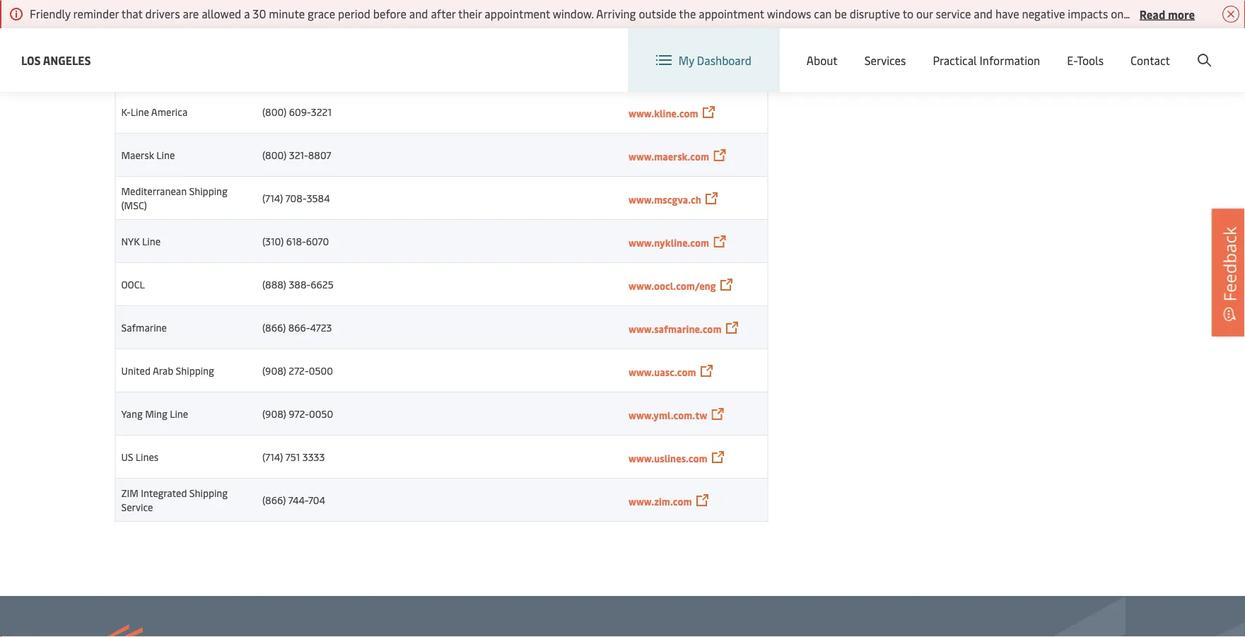Task type: locate. For each thing, give the bounding box(es) containing it.
2 vertical spatial shipping
[[189, 486, 228, 500]]

safmarine
[[121, 321, 167, 334]]

2 (800) from the top
[[262, 148, 287, 162]]

line right "maersk"
[[157, 148, 175, 162]]

are
[[183, 6, 199, 21]]

6625
[[311, 278, 334, 291]]

arab
[[153, 364, 173, 377]]

www.maersk.com
[[629, 150, 710, 163]]

on right impacts
[[1111, 6, 1124, 21]]

my
[[679, 53, 695, 68]]

744-
[[288, 493, 308, 507]]

1 vertical spatial (866)
[[262, 493, 286, 507]]

0 horizontal spatial drivers
[[145, 6, 180, 21]]

www.uasc.com link
[[629, 365, 696, 379]]

1 horizontal spatial appointment
[[699, 6, 765, 21]]

integrated
[[141, 486, 187, 500]]

0 vertical spatial (800)
[[262, 105, 287, 118]]

www.yml.com.tw link
[[629, 408, 708, 422]]

1 vertical spatial lines
[[136, 450, 159, 464]]

(800) left 321- at left top
[[262, 148, 287, 162]]

(866) left 744- at bottom left
[[262, 493, 286, 507]]

e-
[[1068, 53, 1078, 68]]

3584
[[307, 191, 330, 205]]

line left america
[[131, 105, 149, 118]]

mediterranean shipping (msc)
[[121, 184, 228, 212]]

drivers
[[145, 6, 180, 21], [1127, 6, 1162, 21]]

about button
[[807, 28, 838, 92]]

nyk
[[121, 234, 140, 248]]

lines
[[191, 19, 214, 32], [136, 450, 159, 464]]

1 (800) from the top
[[262, 105, 287, 118]]

2 (714) from the top
[[262, 450, 283, 464]]

my dashboard button
[[656, 28, 752, 92]]

us
[[121, 450, 133, 464]]

www.yml.com.tw
[[629, 408, 708, 422]]

www.mscgva.ch link
[[629, 193, 702, 206]]

us lines
[[121, 450, 159, 464]]

0 vertical spatial (908)
[[262, 364, 286, 377]]

1 (866) from the top
[[262, 321, 286, 334]]

line right nyk on the left
[[142, 234, 161, 248]]

(310)
[[262, 234, 284, 248]]

www.safmarine.com link
[[629, 322, 722, 336]]

1 (908) from the top
[[262, 364, 286, 377]]

751
[[286, 450, 300, 464]]

2 (866) from the top
[[262, 493, 286, 507]]

0 vertical spatial (866)
[[262, 321, 286, 334]]

on left the tim
[[1220, 6, 1233, 21]]

0 vertical spatial shipping
[[189, 184, 228, 198]]

after
[[431, 6, 456, 21]]

our
[[917, 6, 933, 21]]

0 horizontal spatial lines
[[136, 450, 159, 464]]

shipping right integrated
[[189, 486, 228, 500]]

my dashboard
[[679, 53, 752, 68]]

line for k-
[[131, 105, 149, 118]]

shipping right mediterranean
[[189, 184, 228, 198]]

close alert image
[[1223, 6, 1240, 23]]

(714) left 708-
[[262, 191, 283, 205]]

outside
[[639, 6, 677, 21]]

(908) left the 272-
[[262, 364, 286, 377]]

1 horizontal spatial drivers
[[1127, 6, 1162, 21]]

www.kline.com link
[[629, 106, 699, 120]]

1 vertical spatial (714)
[[262, 450, 283, 464]]

1 vertical spatial (800)
[[262, 148, 287, 162]]

shipping for zim integrated shipping service
[[189, 486, 228, 500]]

6070
[[306, 234, 329, 248]]

drivers left "are" at top left
[[145, 6, 180, 21]]

nyk line
[[121, 234, 161, 248]]

2 appointment from the left
[[699, 6, 765, 21]]

k-line america
[[121, 105, 188, 118]]

line
[[131, 105, 149, 118], [157, 148, 175, 162], [142, 234, 161, 248], [170, 407, 188, 421]]

www.mscgva.ch
[[629, 193, 702, 206]]

(714) left 751
[[262, 450, 283, 464]]

2 (908) from the top
[[262, 407, 286, 421]]

and
[[409, 6, 428, 21], [974, 6, 993, 21]]

3221
[[311, 105, 332, 118]]

1 (714) from the top
[[262, 191, 283, 205]]

www.uasc.com
[[629, 365, 696, 379]]

shipping right arab
[[176, 364, 214, 377]]

(908) left 972-
[[262, 407, 286, 421]]

(908) for (908) 272-0500
[[262, 364, 286, 377]]

(800)
[[262, 105, 287, 118], [262, 148, 287, 162]]

www.oocl.com/eng link
[[629, 279, 716, 292]]

www.oocl.com/eng
[[629, 279, 716, 292]]

1 horizontal spatial on
[[1220, 6, 1233, 21]]

arrive
[[1188, 6, 1217, 21]]

shipping inside zim integrated shipping service
[[189, 486, 228, 500]]

618-
[[286, 234, 306, 248]]

272-
[[289, 364, 309, 377]]

0 horizontal spatial on
[[1111, 6, 1124, 21]]

global menu
[[1080, 42, 1145, 57]]

0 vertical spatial (714)
[[262, 191, 283, 205]]

and left have
[[974, 6, 993, 21]]

2 on from the left
[[1220, 6, 1233, 21]]

appointment right their
[[485, 6, 550, 21]]

tim
[[1236, 6, 1246, 21]]

appointment right the
[[699, 6, 765, 21]]

arriving
[[596, 6, 636, 21]]

and left after
[[409, 6, 428, 21]]

allowed
[[202, 6, 241, 21]]

4723
[[310, 321, 332, 334]]

1 vertical spatial (908)
[[262, 407, 286, 421]]

grace
[[308, 6, 335, 21]]

los angeles link
[[21, 51, 91, 69]]

www.zim.com link
[[629, 495, 692, 508]]

read more
[[1140, 6, 1195, 21]]

lines right us
[[136, 450, 159, 464]]

(714) 751 3333
[[262, 450, 325, 464]]

the
[[679, 6, 696, 21]]

practical
[[933, 53, 977, 68]]

that
[[121, 6, 143, 21]]

1 horizontal spatial and
[[974, 6, 993, 21]]

yang
[[121, 407, 143, 421]]

k-
[[121, 105, 131, 118]]

(866) left 866-
[[262, 321, 286, 334]]

1 vertical spatial shipping
[[176, 364, 214, 377]]

1 horizontal spatial lines
[[191, 19, 214, 32]]

(800) left 609-
[[262, 105, 287, 118]]

apmt footer logo image
[[80, 625, 288, 637]]

1 appointment from the left
[[485, 6, 550, 21]]

0 horizontal spatial appointment
[[485, 6, 550, 21]]

(888)
[[262, 278, 286, 291]]

0 horizontal spatial and
[[409, 6, 428, 21]]

on
[[1111, 6, 1124, 21], [1220, 6, 1233, 21]]

ming
[[145, 407, 168, 421]]

(714) 708-3584
[[262, 191, 330, 205]]

(866)
[[262, 321, 286, 334], [262, 493, 286, 507]]

lines left '(mel)'
[[191, 19, 214, 32]]

(908) for (908) 972-0050
[[262, 407, 286, 421]]

(908) 972-0050
[[262, 407, 333, 421]]

appointment
[[485, 6, 550, 21], [699, 6, 765, 21]]

1 drivers from the left
[[145, 6, 180, 21]]

can
[[814, 6, 832, 21]]

drivers left who
[[1127, 6, 1162, 21]]



Task type: describe. For each thing, give the bounding box(es) containing it.
(888) 388-6625
[[262, 278, 334, 291]]

window.
[[553, 6, 594, 21]]

express
[[155, 19, 189, 32]]

contact
[[1131, 53, 1171, 68]]

(866) for (866) 744-704
[[262, 493, 286, 507]]

their
[[458, 6, 482, 21]]

www.nykline.com link
[[629, 236, 710, 249]]

0500
[[309, 364, 333, 377]]

(310) 618-6070
[[262, 234, 329, 248]]

(866) 744-704
[[262, 493, 325, 507]]

(714) for (714) 708-3584
[[262, 191, 283, 205]]

(908) 272-0500
[[262, 364, 333, 377]]

a
[[244, 6, 250, 21]]

los
[[21, 52, 41, 68]]

www.pilship.com
[[629, 63, 707, 77]]

have
[[996, 6, 1020, 21]]

0 vertical spatial lines
[[191, 19, 214, 32]]

1 on from the left
[[1111, 6, 1124, 21]]

(714) for (714) 751 3333
[[262, 450, 283, 464]]

more
[[1168, 6, 1195, 21]]

america
[[151, 105, 188, 118]]

zim
[[121, 486, 138, 500]]

0050
[[309, 407, 333, 421]]

www.kline.com
[[629, 106, 699, 120]]

www.maersk.com link
[[629, 150, 710, 163]]

609-
[[289, 105, 311, 118]]

contact button
[[1131, 28, 1171, 92]]

before
[[373, 6, 407, 21]]

oocl
[[121, 278, 145, 291]]

feedback button
[[1212, 209, 1246, 336]]

practical information
[[933, 53, 1041, 68]]

(800) 321-8807
[[262, 148, 331, 162]]

switch location button
[[932, 41, 1035, 57]]

(800) for (800) 609-3221
[[262, 105, 287, 118]]

shipping for united arab shipping
[[176, 364, 214, 377]]

shipping inside mediterranean shipping (msc)
[[189, 184, 228, 198]]

321-
[[289, 148, 308, 162]]

www.mellship.com link
[[629, 20, 715, 34]]

1 and from the left
[[409, 6, 428, 21]]

minute
[[269, 6, 305, 21]]

www.safmarine.com
[[629, 322, 722, 336]]

marina
[[121, 19, 152, 32]]

services
[[865, 53, 906, 68]]

tools
[[1078, 53, 1104, 68]]

feedback
[[1218, 227, 1241, 302]]

switch location
[[955, 41, 1035, 57]]

united arab shipping
[[121, 364, 214, 377]]

friendly reminder that drivers are allowed a 30 minute grace period before and after their appointment window. arriving outside the appointment windows can be disruptive to our service and have negative impacts on drivers who arrive on tim
[[30, 6, 1246, 21]]

maersk line
[[121, 148, 175, 162]]

www.zim.com
[[629, 495, 692, 508]]

(mel)
[[217, 19, 242, 32]]

(469) 371-2556
[[262, 19, 330, 32]]

zim integrated shipping service
[[121, 486, 228, 514]]

location
[[991, 41, 1035, 57]]

be
[[835, 6, 847, 21]]

(866) for (866) 866-4723
[[262, 321, 286, 334]]

www.mellship.com
[[629, 20, 715, 34]]

switch
[[955, 41, 988, 57]]

2 drivers from the left
[[1127, 6, 1162, 21]]

mediterranean
[[121, 184, 187, 198]]

(866) 866-4723
[[262, 321, 332, 334]]

reminder
[[73, 6, 119, 21]]

line for nyk
[[142, 234, 161, 248]]

information
[[980, 53, 1041, 68]]

service
[[121, 500, 153, 514]]

708-
[[286, 191, 307, 205]]

read more button
[[1140, 5, 1195, 23]]

services button
[[865, 28, 906, 92]]

371-
[[288, 19, 307, 32]]

972-
[[289, 407, 309, 421]]

service
[[936, 6, 971, 21]]

about
[[807, 53, 838, 68]]

2 and from the left
[[974, 6, 993, 21]]

line for maersk
[[157, 148, 175, 162]]

(469)
[[262, 19, 286, 32]]

read
[[1140, 6, 1166, 21]]

period
[[338, 6, 371, 21]]

(800) for (800) 321-8807
[[262, 148, 287, 162]]

practical information button
[[933, 28, 1041, 92]]

e-tools button
[[1068, 28, 1104, 92]]

line right ming
[[170, 407, 188, 421]]

(msc)
[[121, 198, 147, 212]]

2556
[[307, 19, 330, 32]]



Task type: vqa. For each thing, say whether or not it's contained in the screenshot.


